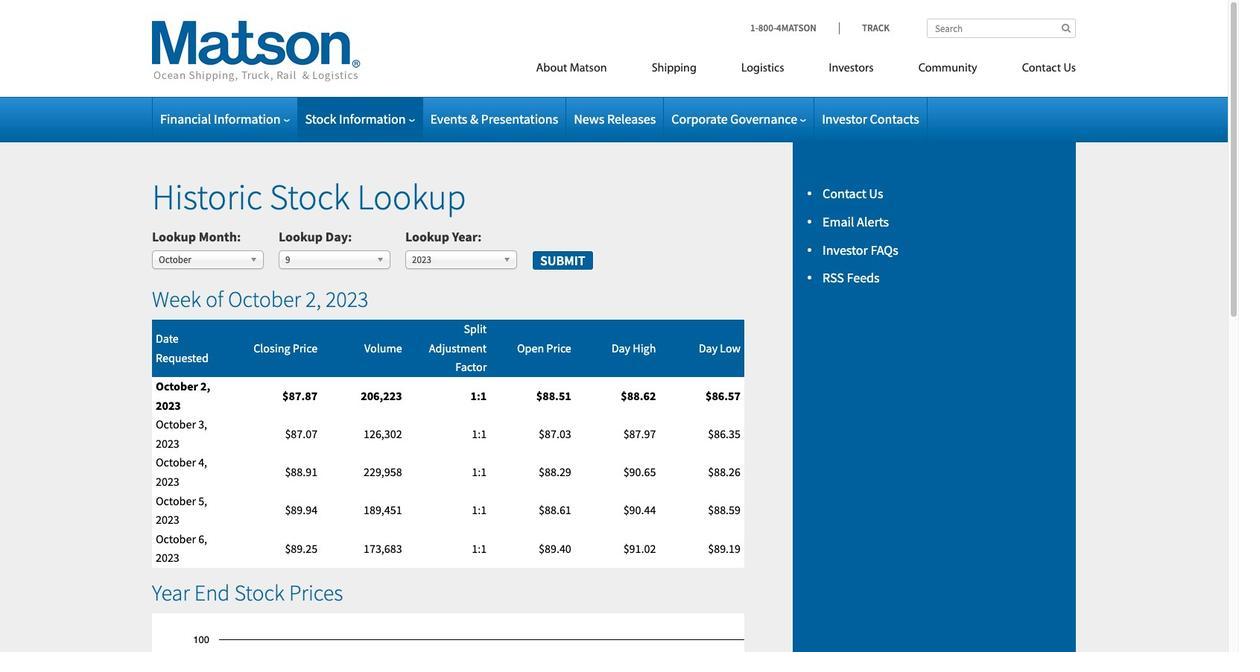Task type: vqa. For each thing, say whether or not it's contained in the screenshot.


Task type: describe. For each thing, give the bounding box(es) containing it.
&
[[470, 110, 479, 128]]

email alerts
[[823, 213, 890, 230]]

investors
[[830, 63, 874, 75]]

2 vertical spatial stock
[[234, 579, 285, 607]]

october for october
[[159, 253, 192, 266]]

adjustment
[[429, 341, 487, 355]]

3,
[[198, 417, 207, 432]]

0 horizontal spatial contact us
[[823, 185, 884, 202]]

stock information
[[305, 110, 406, 128]]

$88.61
[[539, 503, 572, 518]]

split
[[464, 321, 487, 336]]

news releases link
[[574, 110, 656, 128]]

date
[[156, 331, 179, 346]]

month
[[199, 228, 237, 245]]

lookup day
[[279, 228, 348, 245]]

volume
[[365, 341, 402, 355]]

investor faqs
[[823, 241, 899, 258]]

information for stock information
[[339, 110, 406, 128]]

1 horizontal spatial 2,
[[306, 285, 321, 313]]

$89.19
[[709, 541, 741, 556]]

investor for investor contacts
[[823, 110, 868, 128]]

events
[[431, 110, 468, 128]]

0 horizontal spatial us
[[870, 185, 884, 202]]

4,
[[198, 455, 207, 470]]

$89.40
[[539, 541, 572, 556]]

2023 for $89.94
[[156, 512, 180, 527]]

$88.59
[[709, 503, 741, 518]]

0 horizontal spatial year
[[152, 579, 190, 607]]

rss
[[823, 269, 845, 287]]

about matson link
[[514, 55, 630, 86]]

1:1 for $87.03
[[472, 426, 487, 441]]

october 3, 2023
[[156, 417, 207, 451]]

rss feeds
[[823, 269, 880, 287]]

day for day high
[[612, 341, 631, 355]]

1 horizontal spatial year
[[452, 228, 478, 245]]

low
[[720, 341, 741, 355]]

5,
[[198, 493, 207, 508]]

$86.35
[[709, 426, 741, 441]]

1:1 for $88.61
[[472, 503, 487, 518]]

investor for investor faqs
[[823, 241, 869, 258]]

6,
[[198, 531, 207, 546]]

week of october 2, 2023
[[152, 285, 369, 313]]

split adjustment factor
[[429, 321, 487, 375]]

lookup year
[[406, 228, 478, 245]]

Search search field
[[928, 19, 1077, 38]]

189,451
[[364, 503, 402, 518]]

$88.51
[[537, 388, 572, 403]]

closing
[[254, 341, 290, 355]]

search image
[[1062, 23, 1071, 33]]

229,958
[[364, 465, 402, 480]]

0 vertical spatial stock
[[305, 110, 337, 128]]

investor faqs link
[[823, 241, 899, 258]]

news releases
[[574, 110, 656, 128]]

october for october 6, 2023
[[156, 531, 196, 546]]

october for october 5, 2023
[[156, 493, 196, 508]]

about matson
[[537, 63, 607, 75]]

october 5, 2023
[[156, 493, 207, 527]]

lookup for lookup day
[[279, 228, 323, 245]]

requested
[[156, 350, 209, 365]]

lookup for lookup year
[[406, 228, 450, 245]]

year end stock prices
[[152, 579, 343, 607]]

financial
[[160, 110, 211, 128]]

4matson
[[777, 22, 817, 34]]

contacts
[[871, 110, 920, 128]]

$89.94
[[285, 503, 318, 518]]

track
[[863, 22, 890, 34]]

2, inside 'october 2, 2023'
[[201, 379, 210, 394]]

$87.87
[[283, 388, 318, 403]]

1:1 for $88.51
[[471, 388, 487, 403]]

$86.57
[[706, 388, 741, 403]]

matson image
[[152, 21, 361, 82]]

closing price
[[254, 341, 318, 355]]

$89.25
[[285, 541, 318, 556]]

day low
[[699, 341, 741, 355]]

$87.07
[[285, 426, 318, 441]]

126,302
[[364, 426, 402, 441]]

alerts
[[858, 213, 890, 230]]

$88.26
[[709, 465, 741, 480]]

shipping
[[652, 63, 697, 75]]

open price
[[517, 341, 572, 355]]

2023 down "9" link
[[326, 285, 369, 313]]

lookup for lookup month
[[152, 228, 196, 245]]

$91.02
[[624, 541, 656, 556]]

contact inside "top menu" navigation
[[1023, 63, 1062, 75]]

corporate governance link
[[672, 110, 807, 128]]

2023 for $87.87
[[156, 398, 181, 413]]

9
[[286, 253, 290, 266]]

faqs
[[871, 241, 899, 258]]

contact us inside "top menu" navigation
[[1023, 63, 1077, 75]]



Task type: locate. For each thing, give the bounding box(es) containing it.
historic stock lookup
[[152, 174, 467, 219]]

0 horizontal spatial day
[[326, 228, 348, 245]]

lookup up lookup year
[[357, 174, 467, 219]]

matson
[[570, 63, 607, 75]]

day left low
[[699, 341, 718, 355]]

prices
[[289, 579, 343, 607]]

2023 inside 'october 2, 2023'
[[156, 398, 181, 413]]

$88.29
[[539, 465, 572, 480]]

2023 for $89.25
[[156, 550, 180, 565]]

rss feeds link
[[823, 269, 880, 287]]

2023 up october 5, 2023
[[156, 474, 180, 489]]

week
[[152, 285, 201, 313]]

contact down search search box
[[1023, 63, 1062, 75]]

price for open price
[[547, 341, 572, 355]]

0 vertical spatial us
[[1064, 63, 1077, 75]]

email alerts link
[[823, 213, 890, 230]]

173,683
[[364, 541, 402, 556]]

october 6, 2023
[[156, 531, 207, 565]]

None submit
[[532, 251, 594, 271]]

october 4, 2023
[[156, 455, 207, 489]]

day left high
[[612, 341, 631, 355]]

1 vertical spatial contact us
[[823, 185, 884, 202]]

day high
[[612, 341, 656, 355]]

community
[[919, 63, 978, 75]]

day up "9" link
[[326, 228, 348, 245]]

1 horizontal spatial contact
[[1023, 63, 1062, 75]]

price right the closing
[[293, 341, 318, 355]]

october inside october 5, 2023
[[156, 493, 196, 508]]

october down requested
[[156, 379, 198, 394]]

$90.44
[[624, 503, 656, 518]]

0 horizontal spatial contact
[[823, 185, 867, 202]]

$90.65
[[624, 465, 656, 480]]

0 vertical spatial contact us
[[1023, 63, 1077, 75]]

2023 down october 5, 2023
[[156, 550, 180, 565]]

investor contacts link
[[823, 110, 920, 128]]

2023 inside october 4, 2023
[[156, 474, 180, 489]]

2023 up october 4, 2023
[[156, 436, 180, 451]]

2 price from the left
[[547, 341, 572, 355]]

information for financial information
[[214, 110, 281, 128]]

shipping link
[[630, 55, 719, 86]]

2023 inside october 3, 2023
[[156, 436, 180, 451]]

1:1
[[471, 388, 487, 403], [472, 426, 487, 441], [472, 465, 487, 480], [472, 503, 487, 518], [472, 541, 487, 556]]

factor
[[456, 360, 487, 375]]

2023 down lookup year
[[412, 253, 432, 266]]

2023 for $88.91
[[156, 474, 180, 489]]

2023 link
[[406, 250, 517, 269]]

0 vertical spatial contact
[[1023, 63, 1062, 75]]

lookup
[[357, 174, 467, 219], [152, 228, 196, 245], [279, 228, 323, 245], [406, 228, 450, 245]]

october left the 3, at the left bottom of the page
[[156, 417, 196, 432]]

events & presentations
[[431, 110, 559, 128]]

us
[[1064, 63, 1077, 75], [870, 185, 884, 202]]

corporate governance
[[672, 110, 798, 128]]

day for day low
[[699, 341, 718, 355]]

contact us link down the search icon
[[1000, 55, 1077, 86]]

contact up email
[[823, 185, 867, 202]]

us down the search icon
[[1064, 63, 1077, 75]]

year end stock prices bar chart image
[[152, 614, 745, 652]]

investors link
[[807, 55, 897, 86]]

october inside the october 6, 2023
[[156, 531, 196, 546]]

contact us up email alerts
[[823, 185, 884, 202]]

lookup up 9 at the left top
[[279, 228, 323, 245]]

lookup up 2023 link at left top
[[406, 228, 450, 245]]

price right open
[[547, 341, 572, 355]]

2023 up october 3, 2023 on the bottom of page
[[156, 398, 181, 413]]

us up alerts
[[870, 185, 884, 202]]

0 vertical spatial year
[[452, 228, 478, 245]]

investor contacts
[[823, 110, 920, 128]]

2023 inside 2023 link
[[412, 253, 432, 266]]

releases
[[608, 110, 656, 128]]

corporate
[[672, 110, 728, 128]]

1:1 for $89.40
[[472, 541, 487, 556]]

stock information link
[[305, 110, 415, 128]]

october for october 4, 2023
[[156, 455, 196, 470]]

day
[[326, 228, 348, 245], [612, 341, 631, 355], [699, 341, 718, 355]]

0 vertical spatial 2,
[[306, 285, 321, 313]]

governance
[[731, 110, 798, 128]]

open
[[517, 341, 544, 355]]

contact us link up email alerts
[[823, 185, 884, 202]]

800-
[[759, 22, 777, 34]]

1 horizontal spatial contact us link
[[1000, 55, 1077, 86]]

0 horizontal spatial contact us link
[[823, 185, 884, 202]]

events & presentations link
[[431, 110, 559, 128]]

logistics
[[742, 63, 785, 75]]

track link
[[840, 22, 890, 34]]

october for october 3, 2023
[[156, 417, 196, 432]]

0 vertical spatial contact us link
[[1000, 55, 1077, 86]]

1-800-4matson link
[[751, 22, 840, 34]]

1 horizontal spatial us
[[1064, 63, 1077, 75]]

0 horizontal spatial 2,
[[201, 379, 210, 394]]

2023 inside the october 6, 2023
[[156, 550, 180, 565]]

2 horizontal spatial day
[[699, 341, 718, 355]]

2, down "9" link
[[306, 285, 321, 313]]

1-800-4matson
[[751, 22, 817, 34]]

lookup up october link at the top of page
[[152, 228, 196, 245]]

1 price from the left
[[293, 341, 318, 355]]

investor up the rss feeds link
[[823, 241, 869, 258]]

1 vertical spatial us
[[870, 185, 884, 202]]

1 vertical spatial investor
[[823, 241, 869, 258]]

october down lookup month
[[159, 253, 192, 266]]

october for october 2, 2023
[[156, 379, 198, 394]]

about
[[537, 63, 568, 75]]

investor down investors link
[[823, 110, 868, 128]]

2 information from the left
[[339, 110, 406, 128]]

october left 6,
[[156, 531, 196, 546]]

1 horizontal spatial contact us
[[1023, 63, 1077, 75]]

lookup month
[[152, 228, 237, 245]]

2, down requested
[[201, 379, 210, 394]]

october inside october 3, 2023
[[156, 417, 196, 432]]

email
[[823, 213, 855, 230]]

$88.62
[[621, 388, 656, 403]]

end
[[194, 579, 230, 607]]

presentations
[[481, 110, 559, 128]]

october
[[159, 253, 192, 266], [228, 285, 301, 313], [156, 379, 198, 394], [156, 417, 196, 432], [156, 455, 196, 470], [156, 493, 196, 508], [156, 531, 196, 546]]

0 horizontal spatial price
[[293, 341, 318, 355]]

2023 inside october 5, 2023
[[156, 512, 180, 527]]

2023 up the october 6, 2023
[[156, 512, 180, 527]]

october link
[[152, 250, 264, 269]]

1 vertical spatial contact us link
[[823, 185, 884, 202]]

2023 for $87.07
[[156, 436, 180, 451]]

financial information link
[[160, 110, 290, 128]]

community link
[[897, 55, 1000, 86]]

year
[[452, 228, 478, 245], [152, 579, 190, 607]]

0 vertical spatial investor
[[823, 110, 868, 128]]

2,
[[306, 285, 321, 313], [201, 379, 210, 394]]

logistics link
[[719, 55, 807, 86]]

october down 9 at the left top
[[228, 285, 301, 313]]

1 vertical spatial contact
[[823, 185, 867, 202]]

1 horizontal spatial day
[[612, 341, 631, 355]]

october inside 'october 2, 2023'
[[156, 379, 198, 394]]

contact us down the search icon
[[1023, 63, 1077, 75]]

year up 2023 link at left top
[[452, 228, 478, 245]]

1:1 for $88.29
[[472, 465, 487, 480]]

price
[[293, 341, 318, 355], [547, 341, 572, 355]]

1 horizontal spatial information
[[339, 110, 406, 128]]

october 2, 2023
[[156, 379, 210, 413]]

october inside october 4, 2023
[[156, 455, 196, 470]]

1 vertical spatial 2,
[[201, 379, 210, 394]]

feeds
[[847, 269, 880, 287]]

1 vertical spatial year
[[152, 579, 190, 607]]

october left 5,
[[156, 493, 196, 508]]

year left 'end'
[[152, 579, 190, 607]]

None search field
[[928, 19, 1077, 38]]

$87.97
[[624, 426, 656, 441]]

historic
[[152, 174, 262, 219]]

top menu navigation
[[469, 55, 1077, 86]]

0 horizontal spatial information
[[214, 110, 281, 128]]

price for closing price
[[293, 341, 318, 355]]

october left 4,
[[156, 455, 196, 470]]

1 vertical spatial stock
[[270, 174, 350, 219]]

$87.03
[[539, 426, 572, 441]]

us inside "top menu" navigation
[[1064, 63, 1077, 75]]

1 information from the left
[[214, 110, 281, 128]]

$88.91
[[285, 465, 318, 480]]

2023
[[412, 253, 432, 266], [326, 285, 369, 313], [156, 398, 181, 413], [156, 436, 180, 451], [156, 474, 180, 489], [156, 512, 180, 527], [156, 550, 180, 565]]

1 horizontal spatial price
[[547, 341, 572, 355]]



